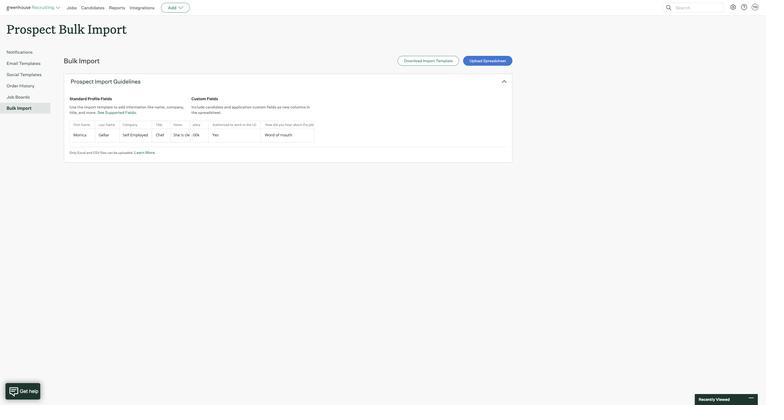 Task type: describe. For each thing, give the bounding box(es) containing it.
and for candidate
[[224, 105, 231, 109]]

spreadsheet
[[483, 58, 506, 63]]

email templates
[[7, 61, 41, 66]]

more.
[[146, 150, 156, 155]]

1 horizontal spatial bulk import
[[64, 57, 100, 65]]

social templates link
[[7, 71, 48, 78]]

standard profile fields
[[70, 97, 112, 101]]

application
[[232, 105, 252, 109]]

history
[[19, 83, 34, 89]]

integrations link
[[130, 5, 155, 10]]

jobs link
[[67, 5, 77, 10]]

recently
[[699, 397, 715, 402]]

reports link
[[109, 5, 125, 10]]

templates for email templates
[[19, 61, 41, 66]]

guidelines
[[113, 78, 141, 85]]

files
[[100, 151, 107, 155]]

2 fields from the left
[[207, 97, 218, 101]]

prospect import guidelines
[[71, 78, 141, 85]]

email templates link
[[7, 60, 48, 67]]

1 vertical spatial bulk
[[64, 57, 78, 65]]

uploaded.
[[118, 151, 134, 155]]

upload spreadsheet button
[[463, 56, 513, 66]]

only excel and csv files can be uploaded. learn more.
[[70, 150, 156, 155]]

order history link
[[7, 83, 48, 89]]

reports
[[109, 5, 125, 10]]

jobs
[[67, 5, 77, 10]]

information
[[126, 105, 147, 109]]

use
[[70, 105, 77, 109]]

templates for social templates
[[20, 72, 42, 77]]

1 vertical spatial bulk import
[[7, 106, 32, 111]]

include candidate and application custom fields as new columns in the spreadsheet.
[[192, 105, 310, 115]]

add
[[118, 105, 125, 109]]

import down reports link
[[88, 21, 127, 37]]

standard
[[70, 97, 87, 101]]

see supported fields.
[[98, 110, 137, 115]]

email
[[7, 61, 18, 66]]

td button
[[751, 3, 760, 12]]

like
[[148, 105, 154, 109]]

use the import template to add information like name, company, title, and more.
[[70, 105, 184, 115]]

custom fields
[[192, 97, 218, 101]]

recently viewed
[[699, 397, 730, 402]]

configure image
[[730, 4, 737, 10]]

viewed
[[716, 397, 730, 402]]

csv
[[93, 151, 100, 155]]

download
[[404, 58, 422, 63]]

be
[[114, 151, 117, 155]]

learn more. link
[[134, 150, 156, 155]]

Search text field
[[675, 4, 719, 12]]

add
[[168, 5, 177, 10]]

more.
[[86, 110, 97, 115]]

import up prospect import guidelines
[[79, 57, 100, 65]]

prospect for prospect import guidelines
[[71, 78, 94, 85]]



Task type: locate. For each thing, give the bounding box(es) containing it.
td button
[[752, 4, 759, 10]]

notifications link
[[7, 49, 48, 55]]

prospect for prospect bulk import
[[7, 21, 56, 37]]

prospect bulk import
[[7, 21, 127, 37]]

bulk
[[59, 21, 85, 37], [64, 57, 78, 65], [7, 106, 16, 111]]

templates up order history "link"
[[20, 72, 42, 77]]

profile
[[88, 97, 100, 101]]

order history
[[7, 83, 34, 89]]

spreadsheet.
[[198, 110, 222, 115]]

custom
[[192, 97, 206, 101]]

fields up candidate
[[207, 97, 218, 101]]

job
[[7, 94, 14, 100]]

order
[[7, 83, 18, 89]]

candidate
[[206, 105, 223, 109]]

1 horizontal spatial fields
[[207, 97, 218, 101]]

title,
[[70, 110, 78, 115]]

notifications
[[7, 49, 33, 55]]

fields.
[[125, 110, 137, 115]]

upload spreadsheet
[[470, 58, 506, 63]]

templates up social templates link
[[19, 61, 41, 66]]

integrations
[[130, 5, 155, 10]]

2 vertical spatial and
[[86, 151, 92, 155]]

greenhouse recruiting image
[[7, 4, 56, 11]]

import down boards
[[17, 106, 32, 111]]

bulk import link
[[7, 105, 48, 112]]

0 horizontal spatial fields
[[101, 97, 112, 101]]

import inside download import template link
[[423, 58, 435, 63]]

columns
[[291, 105, 306, 109]]

template
[[97, 105, 113, 109]]

prospect up standard
[[71, 78, 94, 85]]

0 vertical spatial prospect
[[7, 21, 56, 37]]

0 vertical spatial the
[[77, 105, 83, 109]]

bulk import
[[64, 57, 100, 65], [7, 106, 32, 111]]

add button
[[161, 3, 190, 13]]

prospect
[[7, 21, 56, 37], [71, 78, 94, 85]]

include
[[192, 105, 205, 109]]

the down include
[[192, 110, 197, 115]]

and inside include candidate and application custom fields as new columns in the spreadsheet.
[[224, 105, 231, 109]]

and right title,
[[79, 110, 85, 115]]

supported
[[105, 110, 124, 115]]

0 horizontal spatial bulk import
[[7, 106, 32, 111]]

fields up template
[[101, 97, 112, 101]]

and for excel
[[86, 151, 92, 155]]

import up profile
[[95, 78, 112, 85]]

excel
[[77, 151, 86, 155]]

and
[[224, 105, 231, 109], [79, 110, 85, 115], [86, 151, 92, 155]]

learn
[[134, 150, 145, 155]]

0 horizontal spatial prospect
[[7, 21, 56, 37]]

template
[[436, 58, 453, 63]]

candidates link
[[81, 5, 105, 10]]

boards
[[15, 94, 30, 100]]

as
[[277, 105, 282, 109]]

import
[[84, 105, 96, 109]]

see supported fields. link
[[98, 110, 137, 115]]

upload
[[470, 58, 483, 63]]

0 vertical spatial templates
[[19, 61, 41, 66]]

2 horizontal spatial and
[[224, 105, 231, 109]]

1 vertical spatial and
[[79, 110, 85, 115]]

in
[[307, 105, 310, 109]]

templates
[[19, 61, 41, 66], [20, 72, 42, 77]]

job boards
[[7, 94, 30, 100]]

new
[[282, 105, 290, 109]]

1 horizontal spatial the
[[192, 110, 197, 115]]

the right use
[[77, 105, 83, 109]]

only
[[70, 151, 77, 155]]

social
[[7, 72, 19, 77]]

and inside only excel and csv files can be uploaded. learn more.
[[86, 151, 92, 155]]

0 horizontal spatial and
[[79, 110, 85, 115]]

0 vertical spatial and
[[224, 105, 231, 109]]

the inside use the import template to add information like name, company, title, and more.
[[77, 105, 83, 109]]

0 vertical spatial bulk
[[59, 21, 85, 37]]

name,
[[155, 105, 166, 109]]

0 vertical spatial bulk import
[[64, 57, 100, 65]]

import inside bulk import link
[[17, 106, 32, 111]]

1 vertical spatial the
[[192, 110, 197, 115]]

and left the csv
[[86, 151, 92, 155]]

candidates
[[81, 5, 105, 10]]

download import template
[[404, 58, 453, 63]]

can
[[107, 151, 113, 155]]

see
[[98, 110, 104, 115]]

fields
[[267, 105, 277, 109]]

1 horizontal spatial prospect
[[71, 78, 94, 85]]

0 horizontal spatial the
[[77, 105, 83, 109]]

import
[[88, 21, 127, 37], [79, 57, 100, 65], [423, 58, 435, 63], [95, 78, 112, 85], [17, 106, 32, 111]]

1 vertical spatial prospect
[[71, 78, 94, 85]]

social templates
[[7, 72, 42, 77]]

fields
[[101, 97, 112, 101], [207, 97, 218, 101]]

to
[[114, 105, 117, 109]]

td
[[753, 5, 758, 9]]

prospect down greenhouse recruiting image
[[7, 21, 56, 37]]

the
[[77, 105, 83, 109], [192, 110, 197, 115]]

1 horizontal spatial and
[[86, 151, 92, 155]]

import left template
[[423, 58, 435, 63]]

and right candidate
[[224, 105, 231, 109]]

1 fields from the left
[[101, 97, 112, 101]]

custom
[[253, 105, 266, 109]]

and inside use the import template to add information like name, company, title, and more.
[[79, 110, 85, 115]]

1 vertical spatial templates
[[20, 72, 42, 77]]

job boards link
[[7, 94, 48, 100]]

the inside include candidate and application custom fields as new columns in the spreadsheet.
[[192, 110, 197, 115]]

company,
[[167, 105, 184, 109]]

2 vertical spatial bulk
[[7, 106, 16, 111]]

download import template link
[[398, 56, 459, 66]]



Task type: vqa. For each thing, say whether or not it's contained in the screenshot.
3rd "Francisco" from the bottom of the page
no



